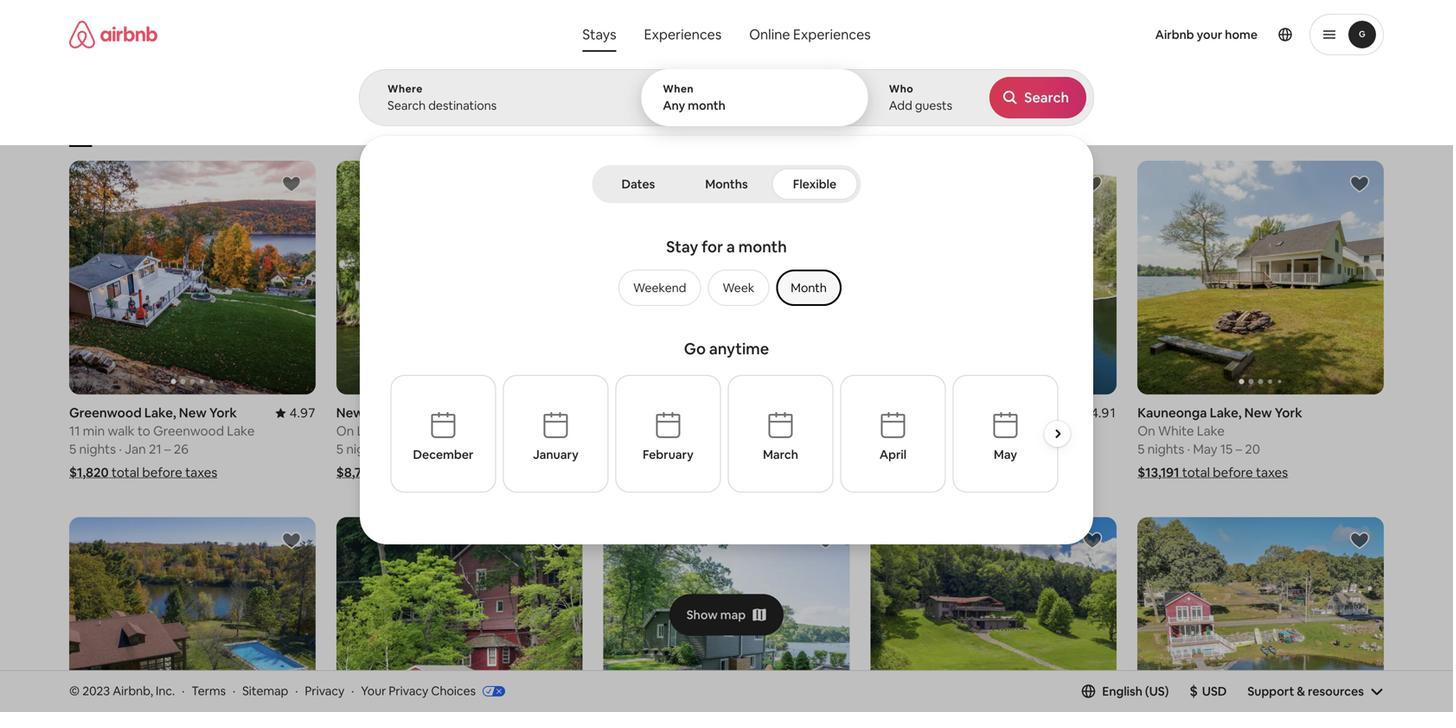 Task type: locate. For each thing, give the bounding box(es) containing it.
nights down beseck
[[881, 441, 917, 458]]

connecticut inside new fairfield, connecticut on lake candlewood
[[422, 405, 498, 422]]

0 horizontal spatial experiences
[[644, 26, 722, 43]]

1 – from the left
[[164, 441, 171, 458]]

experiences up when in the left of the page
[[644, 26, 722, 43]]

new up 20
[[1245, 405, 1272, 422]]

– right february on the bottom
[[702, 441, 709, 458]]

3 21 from the left
[[711, 441, 724, 458]]

1 nights from the left
[[79, 441, 116, 458]]

new inside greenwood lake, new york 11 min walk to greenwood lake 5 nights · jan 21 – 26 $1,820 total before taxes
[[179, 405, 207, 422]]

when
[[663, 82, 694, 96]]

1 lake, from the left
[[144, 405, 176, 422]]

airbnb
[[1156, 27, 1194, 42]]

0 horizontal spatial connecticut
[[422, 405, 498, 422]]

4 new from the left
[[1245, 405, 1272, 422]]

total down may 12 – 17
[[913, 465, 941, 482]]

2 horizontal spatial on
[[1138, 423, 1156, 440]]

1 5 nights from the left
[[336, 441, 383, 458]]

april
[[880, 447, 907, 463]]

before down the "15"
[[1213, 465, 1253, 482]]

experiences right "online"
[[793, 26, 871, 43]]

taxes inside callicoon, new york 67 miles away 5 nights · may 16 – 21 $1,113 total before taxes
[[714, 465, 746, 482]]

before inside callicoon, new york 67 miles away 5 nights · may 16 – 21 $1,113 total before taxes
[[671, 465, 711, 482]]

privacy right your
[[389, 684, 429, 700]]

add to wishlist: putnam valley, new york image
[[815, 531, 836, 552]]

may right 17
[[994, 447, 1017, 463]]

omg!
[[876, 121, 904, 135]]

english (us) button
[[1082, 684, 1169, 700]]

sitemap link
[[242, 684, 288, 700]]

connecticut
[[422, 405, 498, 422], [945, 405, 1021, 422]]

april button
[[841, 375, 946, 493]]

new inside new fairfield, connecticut on lake candlewood
[[336, 405, 364, 422]]

4 lake from the left
[[1197, 423, 1225, 440]]

month
[[791, 280, 827, 296]]

on inside kauneonga lake, new york on white lake 5 nights · may 15 – 20 $13,191 total before taxes
[[1138, 423, 1156, 440]]

· left jan
[[119, 441, 122, 458]]

4 – from the left
[[702, 441, 709, 458]]

total down jan
[[112, 465, 139, 482]]

2 horizontal spatial york
[[1275, 405, 1303, 422]]

may left 12
[[926, 441, 951, 458]]

group containing amazing views
[[69, 80, 1088, 147]]

1 horizontal spatial 21
[[444, 441, 457, 458]]

· right terms link
[[233, 684, 236, 700]]

0 vertical spatial month
[[688, 98, 726, 113]]

5 nights up $8,787
[[336, 441, 383, 458]]

before down the december
[[410, 465, 450, 482]]

tab list inside 'stays' "tab panel"
[[596, 165, 858, 203]]

york for greenwood lake, new york 11 min walk to greenwood lake 5 nights · jan 21 – 26 $1,820 total before taxes
[[209, 405, 237, 422]]

5 nights down beseck
[[871, 441, 917, 458]]

total down february on the bottom
[[641, 465, 668, 482]]

– down candlewood
[[435, 441, 441, 458]]

2 on from the left
[[871, 423, 888, 440]]

may
[[926, 441, 951, 458], [659, 441, 683, 458], [1193, 441, 1218, 458], [994, 447, 1017, 463]]

guests
[[915, 98, 953, 113]]

connecticut up candlewood
[[422, 405, 498, 422]]

lake inside new fairfield, connecticut on lake candlewood
[[357, 423, 385, 440]]

on left white
[[1138, 423, 1156, 440]]

lake,
[[144, 405, 176, 422], [1210, 405, 1242, 422]]

new inside callicoon, new york 67 miles away 5 nights · may 16 – 21 $1,113 total before taxes
[[666, 405, 694, 422]]

4 5 from the left
[[604, 441, 611, 458]]

1 on from the left
[[336, 423, 354, 440]]

5
[[69, 441, 76, 458], [336, 441, 344, 458], [871, 441, 878, 458], [604, 441, 611, 458], [1138, 441, 1145, 458]]

4.97 out of 5 average rating image
[[276, 405, 316, 422]]

greenwood up 26
[[153, 423, 224, 440]]

5 nights from the left
[[1148, 441, 1185, 458]]

0 horizontal spatial month
[[688, 98, 726, 113]]

your privacy choices
[[361, 684, 476, 700]]

who
[[889, 82, 914, 96]]

to
[[137, 423, 150, 440]]

0 horizontal spatial york
[[209, 405, 237, 422]]

12
[[953, 441, 966, 458]]

2 lake from the left
[[357, 423, 385, 440]]

march button
[[728, 375, 834, 493]]

– left 17
[[969, 441, 975, 458]]

3 before from the left
[[944, 465, 984, 482]]

1 experiences from the left
[[644, 26, 722, 43]]

total inside callicoon, new york 67 miles away 5 nights · may 16 – 21 $1,113 total before taxes
[[641, 465, 668, 482]]

2 lake, from the left
[[1210, 405, 1242, 422]]

may down away
[[659, 441, 683, 458]]

1 21 from the left
[[149, 441, 162, 458]]

terms link
[[191, 684, 226, 700]]

2 21 from the left
[[444, 441, 457, 458]]

experiences
[[644, 26, 722, 43], [793, 26, 871, 43]]

2 before from the left
[[410, 465, 450, 482]]

1 connecticut from the left
[[422, 405, 498, 422]]

3 lake from the left
[[937, 423, 965, 440]]

1 taxes from the left
[[185, 465, 217, 482]]

month right a
[[739, 237, 787, 257]]

map
[[720, 608, 746, 623]]

3 new from the left
[[666, 405, 694, 422]]

group containing weekend
[[612, 270, 842, 306]]

· inside greenwood lake, new york 11 min walk to greenwood lake 5 nights · jan 21 – 26 $1,820 total before taxes
[[119, 441, 122, 458]]

5 up $13,191 on the right of the page
[[1138, 441, 1145, 458]]

york inside kauneonga lake, new york on white lake 5 nights · may 15 – 20 $13,191 total before taxes
[[1275, 405, 1303, 422]]

on inside new fairfield, connecticut on lake candlewood
[[336, 423, 354, 440]]

1 privacy from the left
[[305, 684, 345, 700]]

1 york from the left
[[209, 405, 237, 422]]

add to wishlist: washington, connecticut image
[[548, 531, 569, 552]]

your
[[1197, 27, 1223, 42]]

jan
[[125, 441, 146, 458]]

beseck
[[891, 423, 934, 440]]

min
[[83, 423, 105, 440]]

before inside kauneonga lake, new york on white lake 5 nights · may 15 – 20 $13,191 total before taxes
[[1213, 465, 1253, 482]]

1 horizontal spatial greenwood
[[153, 423, 224, 440]]

4 taxes from the left
[[714, 465, 746, 482]]

None search field
[[359, 0, 1094, 545]]

5 up $8,787
[[336, 441, 344, 458]]

lake, inside greenwood lake, new york 11 min walk to greenwood lake 5 nights · jan 21 – 26 $1,820 total before taxes
[[144, 405, 176, 422]]

2 york from the left
[[697, 405, 724, 422]]

group inside stay for a month group
[[612, 270, 842, 306]]

4 before from the left
[[671, 465, 711, 482]]

5 taxes from the left
[[1256, 465, 1288, 482]]

before inside greenwood lake, new york 11 min walk to greenwood lake 5 nights · jan 21 – 26 $1,820 total before taxes
[[142, 465, 182, 482]]

5 down 11
[[69, 441, 76, 458]]

– inside kauneonga lake, new york on white lake 5 nights · may 15 – 20 $13,191 total before taxes
[[1236, 441, 1242, 458]]

0 vertical spatial greenwood
[[69, 405, 142, 422]]

nights down 'min'
[[79, 441, 116, 458]]

stay
[[666, 237, 698, 257]]

stay for a month
[[666, 237, 787, 257]]

may left the "15"
[[1193, 441, 1218, 458]]

new
[[179, 405, 207, 422], [336, 405, 364, 422], [666, 405, 694, 422], [1245, 405, 1272, 422]]

month up amazing
[[688, 98, 726, 113]]

16
[[419, 441, 432, 458], [686, 441, 699, 458]]

new up 26
[[179, 405, 207, 422]]

1 horizontal spatial connecticut
[[945, 405, 1021, 422]]

$
[[1190, 683, 1198, 701]]

before down 12
[[944, 465, 984, 482]]

4 total from the left
[[641, 465, 668, 482]]

group
[[69, 80, 1088, 147], [69, 161, 316, 395], [336, 161, 583, 395], [604, 161, 850, 395], [871, 161, 1117, 395], [1138, 161, 1384, 395], [612, 270, 842, 306], [69, 518, 316, 713], [336, 518, 583, 713], [604, 518, 850, 713], [871, 518, 1117, 713], [1138, 518, 1384, 713]]

5 – from the left
[[1236, 441, 1242, 458]]

1 horizontal spatial lake,
[[1210, 405, 1242, 422]]

lake, inside kauneonga lake, new york on white lake 5 nights · may 15 – 20 $13,191 total before taxes
[[1210, 405, 1242, 422]]

on inside 'middlefield, connecticut on beseck lake'
[[871, 423, 888, 440]]

0 horizontal spatial on
[[336, 423, 354, 440]]

greenwood lake, new york 11 min walk to greenwood lake 5 nights · jan 21 – 26 $1,820 total before taxes
[[69, 405, 255, 482]]

5 before from the left
[[1213, 465, 1253, 482]]

new up away
[[666, 405, 694, 422]]

3 on from the left
[[1138, 423, 1156, 440]]

total down dec
[[379, 465, 407, 482]]

may inside may button
[[994, 447, 1017, 463]]

5 inside callicoon, new york 67 miles away 5 nights · may 16 – 21 $1,113 total before taxes
[[604, 441, 611, 458]]

21 right february on the bottom
[[711, 441, 724, 458]]

amazing views
[[682, 121, 755, 134]]

airbnb your home link
[[1145, 16, 1268, 53]]

go
[[684, 339, 706, 359]]

total right $13,191 on the right of the page
[[1182, 465, 1210, 482]]

0 horizontal spatial 16
[[419, 441, 432, 458]]

your privacy choices link
[[361, 684, 505, 701]]

2 horizontal spatial 21
[[711, 441, 724, 458]]

0 horizontal spatial 5 nights
[[336, 441, 383, 458]]

$8,787 total before taxes
[[336, 465, 485, 482]]

0 horizontal spatial 21
[[149, 441, 162, 458]]

views
[[728, 121, 755, 134]]

white
[[1158, 423, 1194, 440]]

1 horizontal spatial month
[[739, 237, 787, 257]]

1 before from the left
[[142, 465, 182, 482]]

ski-
[[530, 121, 548, 135]]

lake inside greenwood lake, new york 11 min walk to greenwood lake 5 nights · jan 21 – 26 $1,820 total before taxes
[[227, 423, 255, 440]]

before down 26
[[142, 465, 182, 482]]

display total before taxes switch
[[1338, 103, 1370, 124]]

21 inside greenwood lake, new york 11 min walk to greenwood lake 5 nights · jan 21 – 26 $1,820 total before taxes
[[149, 441, 162, 458]]

terms
[[191, 684, 226, 700]]

1 horizontal spatial experiences
[[793, 26, 871, 43]]

– left 26
[[164, 441, 171, 458]]

0 horizontal spatial greenwood
[[69, 405, 142, 422]]

on up $8,787
[[336, 423, 354, 440]]

nights inside greenwood lake, new york 11 min walk to greenwood lake 5 nights · jan 21 – 26 $1,820 total before taxes
[[79, 441, 116, 458]]

new left fairfield,
[[336, 405, 364, 422]]

total inside kauneonga lake, new york on white lake 5 nights · may 15 – 20 $13,191 total before taxes
[[1182, 465, 1210, 482]]

1 horizontal spatial 16
[[686, 441, 699, 458]]

month
[[688, 98, 726, 113], [739, 237, 787, 257]]

1 vertical spatial month
[[739, 237, 787, 257]]

connecticut inside 'middlefield, connecticut on beseck lake'
[[945, 405, 1021, 422]]

3 york from the left
[[1275, 405, 1303, 422]]

online
[[749, 26, 790, 43]]

· left your
[[351, 684, 354, 700]]

usd
[[1203, 684, 1227, 700]]

5 left april
[[871, 441, 878, 458]]

· down white
[[1187, 441, 1191, 458]]

1 horizontal spatial 5 nights
[[871, 441, 917, 458]]

21
[[149, 441, 162, 458], [444, 441, 457, 458], [711, 441, 724, 458]]

nights down white
[[1148, 441, 1185, 458]]

airbnb your home
[[1156, 27, 1258, 42]]

miles
[[621, 423, 652, 440]]

21 down candlewood
[[444, 441, 457, 458]]

1 vertical spatial greenwood
[[153, 423, 224, 440]]

2023
[[82, 684, 110, 700]]

0 horizontal spatial privacy
[[305, 684, 345, 700]]

2 – from the left
[[435, 441, 441, 458]]

1 5 from the left
[[69, 441, 76, 458]]

new inside kauneonga lake, new york on white lake 5 nights · may 15 – 20 $13,191 total before taxes
[[1245, 405, 1272, 422]]

20
[[1245, 441, 1260, 458]]

york inside greenwood lake, new york 11 min walk to greenwood lake 5 nights · jan 21 – 26 $1,820 total before taxes
[[209, 405, 237, 422]]

lake, up the "15"
[[1210, 405, 1242, 422]]

airbnb,
[[113, 684, 153, 700]]

flexible button
[[772, 169, 858, 200]]

$ usd
[[1190, 683, 1227, 701]]

luxe
[[1031, 121, 1054, 135]]

for
[[702, 237, 723, 257]]

resources
[[1308, 684, 1364, 700]]

2 new from the left
[[336, 405, 364, 422]]

stays tab panel
[[359, 69, 1094, 545]]

5 nights
[[336, 441, 383, 458], [871, 441, 917, 458]]

$1,820
[[69, 465, 109, 482]]

– right the "15"
[[1236, 441, 1242, 458]]

mansions
[[607, 121, 653, 135]]

taxes
[[185, 465, 217, 482], [453, 465, 485, 482], [987, 465, 1019, 482], [714, 465, 746, 482], [1256, 465, 1288, 482]]

privacy
[[305, 684, 345, 700], [389, 684, 429, 700]]

1 total from the left
[[112, 465, 139, 482]]

may 12 – 17
[[926, 441, 991, 458]]

month inside group
[[739, 237, 787, 257]]

greenwood up 'min'
[[69, 405, 142, 422]]

before down february on the bottom
[[671, 465, 711, 482]]

0 horizontal spatial lake,
[[144, 405, 176, 422]]

nights up $8,787
[[346, 441, 383, 458]]

5 5 from the left
[[1138, 441, 1145, 458]]

nights inside kauneonga lake, new york on white lake 5 nights · may 15 – 20 $13,191 total before taxes
[[1148, 441, 1185, 458]]

on up april
[[871, 423, 888, 440]]

2 connecticut from the left
[[945, 405, 1021, 422]]

callicoon,
[[604, 405, 664, 422]]

5 down 67
[[604, 441, 611, 458]]

2 5 nights from the left
[[871, 441, 917, 458]]

1 horizontal spatial york
[[697, 405, 724, 422]]

total
[[112, 465, 139, 482], [379, 465, 407, 482], [913, 465, 941, 482], [641, 465, 668, 482], [1182, 465, 1210, 482]]

online experiences link
[[736, 17, 885, 52]]

york
[[209, 405, 237, 422], [697, 405, 724, 422], [1275, 405, 1303, 422]]

3 total from the left
[[913, 465, 941, 482]]

nights down miles
[[614, 441, 650, 458]]

Where field
[[388, 98, 614, 113]]

2 16 from the left
[[686, 441, 699, 458]]

4 nights from the left
[[614, 441, 650, 458]]

add to wishlist: callicoon, new york image
[[815, 174, 836, 195]]

5 inside kauneonga lake, new york on white lake 5 nights · may 15 – 20 $13,191 total before taxes
[[1138, 441, 1145, 458]]

2 experiences from the left
[[793, 26, 871, 43]]

1 horizontal spatial privacy
[[389, 684, 429, 700]]

3 nights from the left
[[881, 441, 917, 458]]

privacy left your
[[305, 684, 345, 700]]

tab list containing dates
[[596, 165, 858, 203]]

1 new from the left
[[179, 405, 207, 422]]

lake, up "to"
[[144, 405, 176, 422]]

– inside greenwood lake, new york 11 min walk to greenwood lake 5 nights · jan 21 – 26 $1,820 total before taxes
[[164, 441, 171, 458]]

what can we help you find? tab list
[[569, 17, 736, 52]]

tab list
[[596, 165, 858, 203]]

connecticut up 17
[[945, 405, 1021, 422]]

may button
[[953, 375, 1059, 493]]

add to wishlist: middlefield, connecticut image
[[1082, 174, 1103, 195]]

21 right jan
[[149, 441, 162, 458]]

1 lake from the left
[[227, 423, 255, 440]]

profile element
[[900, 0, 1384, 69]]

– inside callicoon, new york 67 miles away 5 nights · may 16 – 21 $1,113 total before taxes
[[702, 441, 709, 458]]

3 5 from the left
[[871, 441, 878, 458]]

5 total from the left
[[1182, 465, 1210, 482]]

4.91 out of 5 average rating image
[[1077, 405, 1117, 422]]

may inside callicoon, new york 67 miles away 5 nights · may 16 – 21 $1,113 total before taxes
[[659, 441, 683, 458]]

add to wishlist: greenwood lake, new york image
[[281, 174, 302, 195]]

1 horizontal spatial on
[[871, 423, 888, 440]]

nights inside callicoon, new york 67 miles away 5 nights · may 16 – 21 $1,113 total before taxes
[[614, 441, 650, 458]]

kauneonga
[[1138, 405, 1207, 422]]

· down away
[[653, 441, 656, 458]]



Task type: describe. For each thing, give the bounding box(es) containing it.
2 nights from the left
[[346, 441, 383, 458]]

month inside when any month
[[688, 98, 726, 113]]

$1,113
[[604, 465, 638, 482]]

$13,191
[[1138, 465, 1180, 482]]

$8,787
[[336, 465, 376, 482]]

support & resources button
[[1248, 684, 1384, 700]]

5 nights for on beseck lake
[[871, 441, 917, 458]]

total inside greenwood lake, new york 11 min walk to greenwood lake 5 nights · jan 21 – 26 $1,820 total before taxes
[[112, 465, 139, 482]]

2 5 from the left
[[336, 441, 344, 458]]

add to wishlist: hortonville, new york image
[[1082, 531, 1103, 552]]

march
[[763, 447, 798, 463]]

who add guests
[[889, 82, 953, 113]]

4.99 out of 5 average rating image
[[810, 405, 850, 422]]

terms · sitemap · privacy ·
[[191, 684, 354, 700]]

11
[[69, 423, 80, 440]]

weekend
[[633, 280, 686, 296]]

experiences inside button
[[644, 26, 722, 43]]

support
[[1248, 684, 1295, 700]]

2 taxes from the left
[[453, 465, 485, 482]]

show map button
[[669, 595, 784, 636]]

taxes inside kauneonga lake, new york on white lake 5 nights · may 15 – 20 $13,191 total before taxes
[[1256, 465, 1288, 482]]

english
[[1103, 684, 1143, 700]]

© 2023 airbnb, inc. ·
[[69, 684, 185, 700]]

· left privacy link
[[295, 684, 298, 700]]

3 – from the left
[[969, 441, 975, 458]]

· right inc.
[[182, 684, 185, 700]]

anytime
[[709, 339, 769, 359]]

stay for a month group
[[446, 230, 1008, 332]]

go anytime group
[[391, 332, 1078, 523]]

4.97
[[289, 405, 316, 422]]

3 taxes from the left
[[987, 465, 1019, 482]]

add to wishlist: swan lake, new york image
[[281, 531, 302, 552]]

golfing
[[384, 121, 420, 135]]

· inside kauneonga lake, new york on white lake 5 nights · may 15 – 20 $13,191 total before taxes
[[1187, 441, 1191, 458]]

5 nights for on lake candlewood
[[336, 441, 383, 458]]

cabins
[[461, 121, 495, 135]]

· inside callicoon, new york 67 miles away 5 nights · may 16 – 21 $1,113 total before taxes
[[653, 441, 656, 458]]

new fairfield, connecticut on lake candlewood
[[336, 405, 498, 440]]

tiny
[[783, 121, 803, 135]]

inc.
[[156, 684, 175, 700]]

lake, for kauneonga
[[1210, 405, 1242, 422]]

67
[[604, 423, 618, 440]]

add
[[889, 98, 913, 113]]

2 privacy from the left
[[389, 684, 429, 700]]

when any month
[[663, 82, 726, 113]]

any
[[663, 98, 685, 113]]

total before taxes button
[[871, 465, 1019, 482]]

15
[[1221, 441, 1233, 458]]

4.91
[[1091, 405, 1117, 422]]

add to wishlist: lake huntington, new york image
[[1350, 531, 1370, 552]]

homes
[[805, 121, 839, 135]]

lake inside 'middlefield, connecticut on beseck lake'
[[937, 423, 965, 440]]

february
[[643, 447, 694, 463]]

trending
[[945, 121, 988, 135]]

1 16 from the left
[[419, 441, 432, 458]]

amazing
[[682, 121, 725, 134]]

away
[[655, 423, 685, 440]]

stays
[[583, 26, 617, 43]]

taxes inside greenwood lake, new york 11 min walk to greenwood lake 5 nights · jan 21 – 26 $1,820 total before taxes
[[185, 465, 217, 482]]

middlefield,
[[871, 405, 942, 422]]

dates
[[622, 176, 655, 192]]

17
[[978, 441, 991, 458]]

months
[[705, 176, 748, 192]]

where
[[388, 82, 423, 96]]

©
[[69, 684, 80, 700]]

26
[[174, 441, 189, 458]]

experiences button
[[630, 17, 736, 52]]

home
[[1225, 27, 1258, 42]]

candlewood
[[388, 423, 464, 440]]

16 inside callicoon, new york 67 miles away 5 nights · may 16 – 21 $1,113 total before taxes
[[686, 441, 699, 458]]

5 inside greenwood lake, new york 11 min walk to greenwood lake 5 nights · jan 21 – 26 $1,820 total before taxes
[[69, 441, 76, 458]]

choices
[[431, 684, 476, 700]]

a
[[727, 237, 735, 257]]

online experiences
[[749, 26, 871, 43]]

english (us)
[[1103, 684, 1169, 700]]

kauneonga lake, new york on white lake 5 nights · may 15 – 20 $13,191 total before taxes
[[1138, 405, 1303, 482]]

&
[[1297, 684, 1306, 700]]

support & resources
[[1248, 684, 1364, 700]]

may inside kauneonga lake, new york on white lake 5 nights · may 15 – 20 $13,191 total before taxes
[[1193, 441, 1218, 458]]

dec 16 – 21
[[392, 441, 457, 458]]

(us)
[[1145, 684, 1169, 700]]

21 inside callicoon, new york 67 miles away 5 nights · may 16 – 21 $1,113 total before taxes
[[711, 441, 724, 458]]

sitemap
[[242, 684, 288, 700]]

add to wishlist: kauneonga lake, new york image
[[1350, 174, 1370, 195]]

show map
[[687, 608, 746, 623]]

4.99
[[824, 405, 850, 422]]

show
[[687, 608, 718, 623]]

december
[[413, 447, 474, 463]]

tiny homes
[[783, 121, 839, 135]]

none search field containing stay for a month
[[359, 0, 1094, 545]]

lake inside kauneonga lake, new york on white lake 5 nights · may 15 – 20 $13,191 total before taxes
[[1197, 423, 1225, 440]]

2 total from the left
[[379, 465, 407, 482]]

go anytime
[[684, 339, 769, 359]]

york for kauneonga lake, new york on white lake 5 nights · may 15 – 20 $13,191 total before taxes
[[1275, 405, 1303, 422]]

january button
[[503, 375, 609, 493]]

callicoon, new york 67 miles away 5 nights · may 16 – 21 $1,113 total before taxes
[[604, 405, 746, 482]]

lake, for greenwood
[[144, 405, 176, 422]]

january
[[533, 447, 579, 463]]

in/out
[[548, 121, 578, 135]]

york inside callicoon, new york 67 miles away 5 nights · may 16 – 21 $1,113 total before taxes
[[697, 405, 724, 422]]

december button
[[391, 375, 496, 493]]

flexible
[[793, 176, 837, 192]]



Task type: vqa. For each thing, say whether or not it's contained in the screenshot.
spent
no



